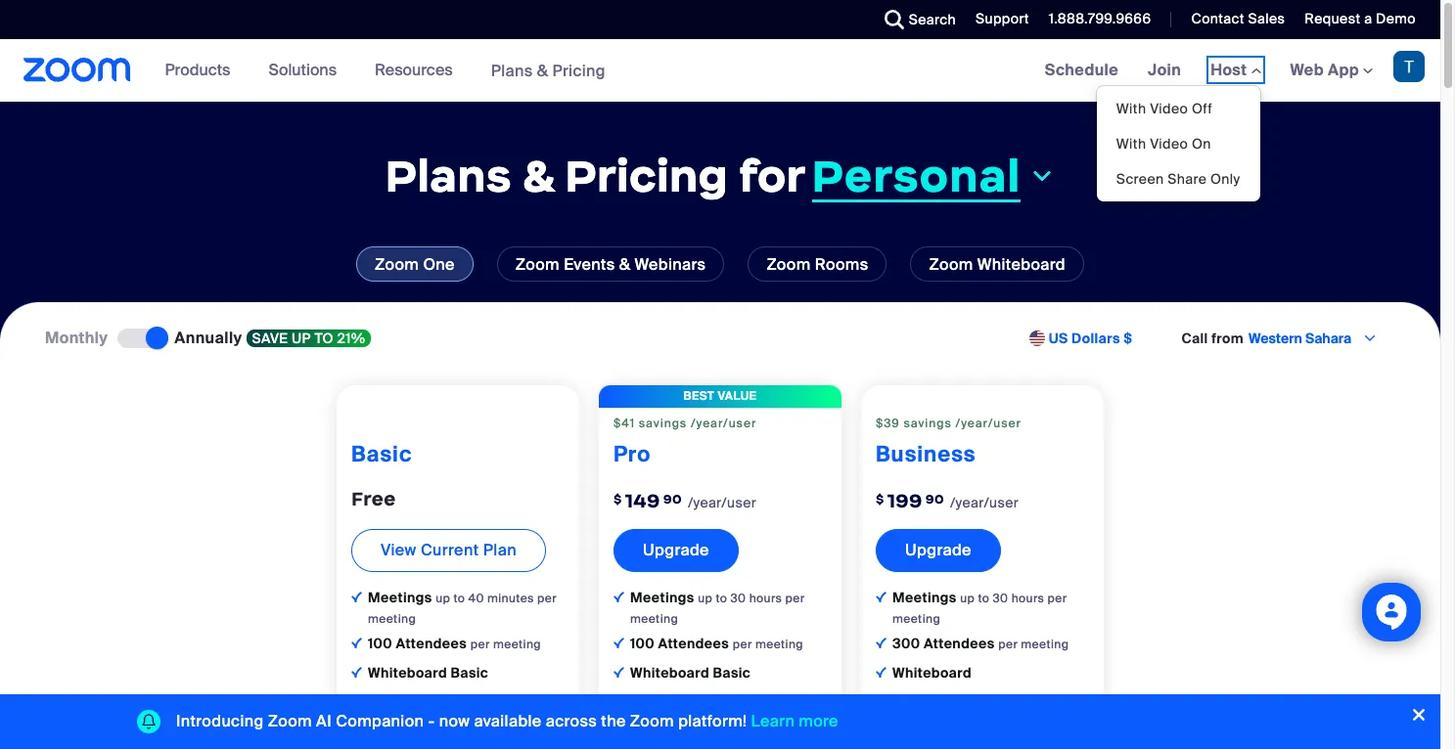 Task type: vqa. For each thing, say whether or not it's contained in the screenshot.
You at the right
no



Task type: locate. For each thing, give the bounding box(es) containing it.
video for on
[[1151, 135, 1189, 153]]

plans & pricing for
[[385, 148, 806, 205]]

chat down 300 attendees per meeting
[[934, 694, 966, 712]]

$ left 199
[[876, 491, 885, 508]]

2 with from the top
[[1117, 135, 1147, 153]]

main content
[[0, 39, 1441, 750]]

0 horizontal spatial hours
[[750, 591, 783, 607]]

1 90 from the left
[[663, 491, 682, 508]]

savings inside $41 savings /year/user pro
[[639, 416, 687, 432]]

include image
[[614, 592, 625, 603], [876, 592, 887, 603]]

1 100 from the left
[[368, 635, 393, 653]]

zoom rooms
[[767, 255, 869, 275]]

up for include image related to 300
[[961, 591, 975, 607]]

team
[[368, 694, 405, 712], [631, 694, 668, 712], [893, 694, 930, 712]]

90 inside $ 149 90 /year/user
[[663, 491, 682, 508]]

request a demo link
[[1291, 0, 1441, 39], [1305, 10, 1417, 27]]

share
[[1168, 170, 1207, 188]]

0 horizontal spatial whiteboard basic
[[368, 665, 489, 682]]

2 horizontal spatial meetings
[[893, 589, 961, 607]]

with up screen
[[1117, 135, 1147, 153]]

100
[[368, 635, 393, 653], [631, 635, 655, 653]]

zoom for zoom whiteboard
[[930, 255, 974, 275]]

include image for 100
[[614, 592, 625, 603]]

savings up business
[[904, 416, 952, 432]]

1 horizontal spatial $
[[876, 491, 885, 508]]

zoom left the one
[[375, 255, 419, 275]]

call from
[[1182, 330, 1244, 348]]

plans for plans & pricing for
[[385, 148, 512, 205]]

0 horizontal spatial savings
[[639, 416, 687, 432]]

40
[[469, 591, 484, 607]]

0 horizontal spatial 100
[[368, 635, 393, 653]]

0 horizontal spatial mail
[[368, 723, 397, 741]]

1 mail from the left
[[368, 723, 397, 741]]

meetings for view current plan
[[368, 589, 436, 607]]

90 for pro
[[663, 491, 682, 508]]

$ inside $ 199 90 /year/user
[[876, 491, 885, 508]]

with
[[1117, 100, 1147, 117], [1117, 135, 1147, 153]]

1 horizontal spatial calendar
[[677, 723, 739, 741]]

1 horizontal spatial savings
[[904, 416, 952, 432]]

mail for up to 40 minutes per meeting
[[368, 723, 397, 741]]

1 30 from the left
[[731, 591, 746, 607]]

plans right resources dropdown button
[[491, 60, 533, 81]]

0 horizontal spatial attendees
[[396, 635, 467, 653]]

$199.90 per year per user element
[[876, 476, 1090, 520]]

1 meetings from the left
[[368, 589, 436, 607]]

2 calendar from the left
[[677, 723, 739, 741]]

events
[[564, 255, 615, 275]]

0 horizontal spatial 90
[[663, 491, 682, 508]]

1 horizontal spatial basic
[[451, 665, 489, 682]]

join
[[1149, 60, 1182, 80]]

0 vertical spatial pricing
[[553, 60, 606, 81]]

ok image for mail & calendar
[[351, 726, 362, 737]]

attendees up platform!
[[659, 635, 730, 653]]

1 horizontal spatial attendees
[[659, 635, 730, 653]]

a
[[1365, 10, 1373, 27]]

0 vertical spatial plans
[[491, 60, 533, 81]]

1 whiteboard basic from the left
[[368, 665, 489, 682]]

pricing for plans & pricing for
[[565, 148, 729, 205]]

1 calendar from the left
[[414, 723, 477, 741]]

upgrade link down $ 199 90 /year/user
[[876, 530, 1001, 573]]

1 hours from the left
[[750, 591, 783, 607]]

zoom down personal dropdown button
[[930, 255, 974, 275]]

$ left 149
[[614, 491, 622, 508]]

savings inside $39 savings /year/user business
[[904, 416, 952, 432]]

2 hours from the left
[[1012, 591, 1045, 607]]

1 100 attendees per meeting from the left
[[368, 635, 541, 653]]

/year/user down $41 savings /year/user pro
[[688, 494, 757, 512]]

attendees for upgrade
[[924, 635, 995, 653]]

introducing zoom ai companion - now available across the zoom platform! learn more
[[176, 712, 839, 732]]

calendar
[[414, 723, 477, 741], [677, 723, 739, 741]]

whiteboard basic up -
[[368, 665, 489, 682]]

0 vertical spatial with
[[1117, 100, 1147, 117]]

1 include image from the left
[[614, 592, 625, 603]]

chat
[[409, 694, 441, 712], [671, 694, 704, 712], [934, 694, 966, 712]]

ok image for 100 attendees
[[351, 638, 362, 649]]

0 vertical spatial video
[[1151, 100, 1189, 117]]

$149.90 per year per user element
[[614, 476, 827, 520]]

2 100 attendees per meeting from the left
[[631, 635, 804, 653]]

1 horizontal spatial hours
[[1012, 591, 1045, 607]]

across
[[546, 712, 597, 732]]

0 horizontal spatial $
[[614, 491, 622, 508]]

whiteboard basic up platform!
[[631, 665, 751, 682]]

2 attendees from the left
[[659, 635, 730, 653]]

&
[[537, 60, 549, 81], [523, 148, 555, 205], [619, 255, 631, 275], [401, 723, 411, 741], [663, 723, 673, 741]]

2 horizontal spatial $
[[1124, 330, 1133, 348]]

90 inside $ 199 90 /year/user
[[926, 491, 945, 508]]

team for upgrade
[[893, 694, 930, 712]]

products button
[[165, 39, 239, 102]]

30
[[731, 591, 746, 607], [993, 591, 1009, 607]]

team chat down the 300
[[893, 694, 966, 712]]

up for include icon on the bottom left of the page
[[436, 591, 451, 607]]

0 horizontal spatial team chat
[[368, 694, 441, 712]]

meeting
[[368, 612, 416, 627], [631, 612, 679, 627], [893, 612, 941, 627], [493, 637, 541, 653], [756, 637, 804, 653], [1022, 637, 1070, 653]]

1 vertical spatial with
[[1117, 135, 1147, 153]]

profile picture image
[[1394, 51, 1426, 82]]

from
[[1212, 330, 1244, 348]]

3 team from the left
[[893, 694, 930, 712]]

1 with from the top
[[1117, 100, 1147, 117]]

1 video from the top
[[1151, 100, 1189, 117]]

up for include image for 100
[[698, 591, 713, 607]]

1 horizontal spatial mail
[[631, 723, 660, 741]]

90 right 149
[[663, 491, 682, 508]]

100 for up to 30 hours per meeting
[[631, 635, 655, 653]]

1 vertical spatial plans
[[385, 148, 512, 205]]

0 horizontal spatial calendar
[[414, 723, 477, 741]]

1 savings from the left
[[639, 416, 687, 432]]

basic up "free"
[[351, 440, 413, 469]]

2 meetings from the left
[[631, 589, 698, 607]]

upgrade down $ 149 90 /year/user
[[643, 540, 710, 561]]

1 mail & calendar from the left
[[368, 723, 477, 741]]

0 horizontal spatial include image
[[614, 592, 625, 603]]

1 horizontal spatial 30
[[993, 591, 1009, 607]]

whiteboard down the 300
[[893, 665, 972, 682]]

2 100 from the left
[[631, 635, 655, 653]]

video left off
[[1151, 100, 1189, 117]]

chat up platform!
[[671, 694, 704, 712]]

zoom left rooms
[[767, 255, 811, 275]]

up inside up to 40 minutes per meeting
[[436, 591, 451, 607]]

90
[[663, 491, 682, 508], [926, 491, 945, 508]]

2 horizontal spatial attendees
[[924, 635, 995, 653]]

plans inside product information navigation
[[491, 60, 533, 81]]

3 attendees from the left
[[924, 635, 995, 653]]

available
[[474, 712, 542, 732]]

hours for 300 attendees
[[1012, 591, 1045, 607]]

with for with video on
[[1117, 135, 1147, 153]]

whiteboard up platform!
[[631, 665, 710, 682]]

chat up -
[[409, 694, 441, 712]]

/year/user inside $39 savings /year/user business
[[956, 416, 1022, 432]]

100 attendees per meeting down up to 40 minutes per meeting
[[368, 635, 541, 653]]

attendees
[[396, 635, 467, 653], [659, 635, 730, 653], [924, 635, 995, 653]]

upgrade down $ 199 90 /year/user
[[906, 540, 972, 561]]

meeting inside 300 attendees per meeting
[[1022, 637, 1070, 653]]

team chat
[[368, 694, 441, 712], [631, 694, 704, 712], [893, 694, 966, 712]]

up to 30 hours per meeting for 300 attendees
[[893, 591, 1068, 627]]

0 horizontal spatial upgrade link
[[614, 530, 739, 573]]

1 horizontal spatial whiteboard basic
[[631, 665, 751, 682]]

us dollars $ button
[[1049, 329, 1133, 349]]

3 chat from the left
[[934, 694, 966, 712]]

1 horizontal spatial 100 attendees per meeting
[[631, 635, 804, 653]]

1 horizontal spatial mail & calendar
[[631, 723, 739, 741]]

ok image
[[351, 638, 362, 649], [614, 668, 625, 678], [876, 697, 887, 708], [351, 726, 362, 737]]

$
[[1124, 330, 1133, 348], [614, 491, 622, 508], [876, 491, 885, 508]]

/year/user down the best value
[[691, 416, 757, 432]]

up
[[292, 330, 311, 348], [436, 591, 451, 607], [698, 591, 713, 607], [961, 591, 975, 607]]

2 30 from the left
[[993, 591, 1009, 607]]

pricing
[[553, 60, 606, 81], [565, 148, 729, 205]]

mail left -
[[368, 723, 397, 741]]

upgrade link
[[614, 530, 739, 573], [876, 530, 1001, 573]]

view current plan
[[381, 540, 517, 561]]

with up with video on
[[1117, 100, 1147, 117]]

$ right dollars at the top of the page
[[1124, 330, 1133, 348]]

whiteboard basic for up to 40 minutes per meeting
[[368, 665, 489, 682]]

1 chat from the left
[[409, 694, 441, 712]]

plans & pricing link
[[491, 60, 606, 81], [491, 60, 606, 81]]

web
[[1291, 60, 1325, 80]]

2 horizontal spatial team chat
[[893, 694, 966, 712]]

zoom
[[375, 255, 419, 275], [516, 255, 560, 275], [767, 255, 811, 275], [930, 255, 974, 275], [268, 712, 312, 732], [630, 712, 675, 732]]

2 savings from the left
[[904, 416, 952, 432]]

Country/Region text field
[[1247, 329, 1362, 349]]

2 mail & calendar from the left
[[631, 723, 739, 741]]

up to 30 hours per meeting for 100 attendees
[[631, 591, 805, 627]]

1 horizontal spatial up to 30 hours per meeting
[[893, 591, 1068, 627]]

0 horizontal spatial team
[[368, 694, 405, 712]]

one
[[423, 255, 455, 275]]

2 horizontal spatial chat
[[934, 694, 966, 712]]

mail & calendar for up to 40 minutes per meeting
[[368, 723, 477, 741]]

0 horizontal spatial chat
[[409, 694, 441, 712]]

1 vertical spatial video
[[1151, 135, 1189, 153]]

2 team chat from the left
[[631, 694, 704, 712]]

1 upgrade from the left
[[643, 540, 710, 561]]

request
[[1305, 10, 1361, 27]]

1 team chat from the left
[[368, 694, 441, 712]]

$ 199 90 /year/user
[[876, 489, 1019, 513]]

attendees right the 300
[[924, 635, 995, 653]]

solutions
[[269, 60, 337, 80]]

1 team from the left
[[368, 694, 405, 712]]

demo
[[1377, 10, 1417, 27]]

plans
[[491, 60, 533, 81], [385, 148, 512, 205]]

$ inside dropdown button
[[1124, 330, 1133, 348]]

2 include image from the left
[[876, 592, 887, 603]]

$39 savings /year/user business
[[876, 416, 1022, 469]]

mail & calendar
[[368, 723, 477, 741], [631, 723, 739, 741]]

contact sales link
[[1177, 0, 1291, 39], [1192, 10, 1286, 27]]

0 horizontal spatial 30
[[731, 591, 746, 607]]

attendees down up to 40 minutes per meeting
[[396, 635, 467, 653]]

plans up the one
[[385, 148, 512, 205]]

upgrade
[[643, 540, 710, 561], [906, 540, 972, 561]]

1 horizontal spatial team chat
[[631, 694, 704, 712]]

resources button
[[375, 39, 462, 102]]

to inside up to 40 minutes per meeting
[[454, 591, 465, 607]]

web app
[[1291, 60, 1360, 80]]

ok image
[[614, 638, 625, 649], [876, 638, 887, 649], [351, 668, 362, 678], [876, 668, 887, 678], [351, 697, 362, 708], [614, 697, 625, 708], [614, 726, 625, 737]]

1 horizontal spatial include image
[[876, 592, 887, 603]]

basic up platform!
[[713, 665, 751, 682]]

$ for business
[[876, 491, 885, 508]]

100 attendees per meeting up platform!
[[631, 635, 804, 653]]

support link
[[962, 0, 1035, 39], [976, 10, 1030, 27]]

for
[[739, 148, 806, 205]]

0 horizontal spatial mail & calendar
[[368, 723, 477, 741]]

mail right "the"
[[631, 723, 660, 741]]

/year/user up business
[[956, 416, 1022, 432]]

1 horizontal spatial meetings
[[631, 589, 698, 607]]

team chat up platform!
[[631, 694, 704, 712]]

resources
[[375, 60, 453, 80]]

$ for pro
[[614, 491, 622, 508]]

1 attendees from the left
[[396, 635, 467, 653]]

savings for pro
[[639, 416, 687, 432]]

pricing inside product information navigation
[[553, 60, 606, 81]]

2 mail from the left
[[631, 723, 660, 741]]

host
[[1211, 60, 1252, 80]]

-
[[428, 712, 435, 732]]

0 horizontal spatial basic
[[351, 440, 413, 469]]

banner containing products
[[0, 39, 1441, 203]]

2 video from the top
[[1151, 135, 1189, 153]]

to for include image for 100
[[716, 591, 728, 607]]

video
[[1151, 100, 1189, 117], [1151, 135, 1189, 153]]

up to 30 hours per meeting
[[631, 591, 805, 627], [893, 591, 1068, 627]]

support
[[976, 10, 1030, 27]]

1 up to 30 hours per meeting from the left
[[631, 591, 805, 627]]

pricing for plans & pricing
[[553, 60, 606, 81]]

schedule
[[1045, 60, 1119, 80]]

tabs of zoom services tab list
[[29, 247, 1412, 282]]

300 attendees per meeting
[[893, 635, 1070, 653]]

banner
[[0, 39, 1441, 203]]

hours
[[750, 591, 783, 607], [1012, 591, 1045, 607]]

upgrade link down $ 149 90 /year/user
[[614, 530, 739, 573]]

savings right $41
[[639, 416, 687, 432]]

us
[[1049, 330, 1069, 348]]

calendar for 30
[[677, 723, 739, 741]]

1.888.799.9666 button
[[1035, 0, 1157, 39], [1049, 10, 1152, 27]]

0 horizontal spatial upgrade
[[643, 540, 710, 561]]

to inside annually save up to 21%
[[315, 330, 334, 348]]

0 horizontal spatial up to 30 hours per meeting
[[631, 591, 805, 627]]

1 horizontal spatial team
[[631, 694, 668, 712]]

2 whiteboard basic from the left
[[631, 665, 751, 682]]

the
[[601, 712, 626, 732]]

basic
[[351, 440, 413, 469], [451, 665, 489, 682], [713, 665, 751, 682]]

3 meetings from the left
[[893, 589, 961, 607]]

whiteboard up -
[[368, 665, 447, 682]]

1 horizontal spatial 90
[[926, 491, 945, 508]]

1 horizontal spatial upgrade link
[[876, 530, 1001, 573]]

0 horizontal spatial 100 attendees per meeting
[[368, 635, 541, 653]]

team for view current plan
[[368, 694, 405, 712]]

ok image for whiteboard basic
[[614, 668, 625, 678]]

$ inside $ 149 90 /year/user
[[614, 491, 622, 508]]

2 horizontal spatial basic
[[713, 665, 751, 682]]

video left on
[[1151, 135, 1189, 153]]

now
[[439, 712, 470, 732]]

search
[[909, 11, 957, 28]]

calendar for 40
[[414, 723, 477, 741]]

whiteboard basic for up to 30 hours per meeting
[[631, 665, 751, 682]]

90 right 199
[[926, 491, 945, 508]]

1 horizontal spatial chat
[[671, 694, 704, 712]]

annually
[[175, 328, 242, 349]]

webinars
[[635, 255, 706, 275]]

2 90 from the left
[[926, 491, 945, 508]]

to
[[315, 330, 334, 348], [454, 591, 465, 607], [716, 591, 728, 607], [979, 591, 990, 607]]

zoom left events
[[516, 255, 560, 275]]

2 horizontal spatial team
[[893, 694, 930, 712]]

2 up to 30 hours per meeting from the left
[[893, 591, 1068, 627]]

1 vertical spatial pricing
[[565, 148, 729, 205]]

zoom for zoom one
[[375, 255, 419, 275]]

2 upgrade link from the left
[[876, 530, 1001, 573]]

team chat up companion
[[368, 694, 441, 712]]

app
[[1329, 60, 1360, 80]]

basic up now
[[451, 665, 489, 682]]

3 team chat from the left
[[893, 694, 966, 712]]

& inside product information navigation
[[537, 60, 549, 81]]

1 horizontal spatial upgrade
[[906, 540, 972, 561]]

whiteboard up us
[[978, 255, 1066, 275]]

0 horizontal spatial meetings
[[368, 589, 436, 607]]

with video off link
[[1097, 91, 1261, 126]]

/year/user down $39 savings /year/user business at the right bottom of the page
[[951, 494, 1019, 512]]

whiteboard
[[978, 255, 1066, 275], [368, 665, 447, 682], [631, 665, 710, 682], [893, 665, 972, 682]]

1 horizontal spatial 100
[[631, 635, 655, 653]]

include image for 300
[[876, 592, 887, 603]]

$41
[[614, 416, 635, 432]]



Task type: describe. For each thing, give the bounding box(es) containing it.
plans for plans & pricing
[[491, 60, 533, 81]]

us dollars $
[[1049, 330, 1133, 348]]

solutions button
[[269, 39, 346, 102]]

attendees for view current plan
[[396, 635, 467, 653]]

100 attendees per meeting for 40
[[368, 635, 541, 653]]

2 chat from the left
[[671, 694, 704, 712]]

zoom for zoom events & webinars
[[516, 255, 560, 275]]

basic for up to 30 hours per meeting
[[713, 665, 751, 682]]

down image
[[1029, 165, 1056, 188]]

/year/user inside $ 199 90 /year/user
[[951, 494, 1019, 512]]

up inside annually save up to 21%
[[292, 330, 311, 348]]

100 attendees per meeting for 30
[[631, 635, 804, 653]]

mail for up to 30 hours per meeting
[[631, 723, 660, 741]]

hours for 100 attendees
[[750, 591, 783, 607]]

per inside 300 attendees per meeting
[[999, 637, 1018, 653]]

annually save up to 21%
[[175, 328, 366, 349]]

plans & pricing
[[491, 60, 606, 81]]

best value
[[684, 389, 757, 404]]

learn more link
[[752, 712, 839, 732]]

minutes
[[488, 591, 534, 607]]

view current plan link
[[351, 530, 546, 573]]

join link
[[1134, 39, 1197, 102]]

zoom right "the"
[[630, 712, 675, 732]]

/year/user inside $ 149 90 /year/user
[[688, 494, 757, 512]]

show options image
[[1363, 331, 1379, 347]]

value
[[718, 389, 757, 404]]

screen
[[1117, 170, 1165, 188]]

search button
[[870, 0, 962, 39]]

screen share only
[[1117, 170, 1241, 188]]

meetings navigation
[[1031, 39, 1441, 203]]

save
[[252, 330, 288, 348]]

companion
[[336, 712, 424, 732]]

off
[[1192, 100, 1213, 117]]

plan
[[483, 540, 517, 561]]

screen share only link
[[1097, 162, 1261, 197]]

personal
[[812, 147, 1022, 204]]

& inside "tabs of zoom services" tab list
[[619, 255, 631, 275]]

90 for business
[[926, 491, 945, 508]]

$ 149 90 /year/user
[[614, 489, 757, 513]]

to for include image related to 300
[[979, 591, 990, 607]]

zoom for zoom rooms
[[767, 255, 811, 275]]

meetings for upgrade
[[893, 589, 961, 607]]

dollars
[[1072, 330, 1121, 348]]

best
[[684, 389, 715, 404]]

199
[[888, 489, 923, 513]]

chat for upgrade
[[934, 694, 966, 712]]

whiteboard inside "tabs of zoom services" tab list
[[978, 255, 1066, 275]]

on
[[1192, 135, 1212, 153]]

/year/user inside $41 savings /year/user pro
[[691, 416, 757, 432]]

personal button
[[812, 147, 1056, 204]]

with for with video off
[[1117, 100, 1147, 117]]

$39
[[876, 416, 900, 432]]

1 upgrade link from the left
[[614, 530, 739, 573]]

up to 40 minutes per meeting
[[368, 591, 557, 627]]

2 upgrade from the left
[[906, 540, 972, 561]]

only
[[1211, 170, 1241, 188]]

video for off
[[1151, 100, 1189, 117]]

with video off
[[1117, 100, 1213, 117]]

ok image for team chat
[[876, 697, 887, 708]]

learn
[[752, 712, 795, 732]]

products
[[165, 60, 230, 80]]

to for include icon on the bottom left of the page
[[454, 591, 465, 607]]

platform!
[[679, 712, 747, 732]]

include image
[[351, 592, 362, 603]]

$41 savings /year/user pro
[[614, 416, 757, 469]]

per inside up to 40 minutes per meeting
[[538, 591, 557, 607]]

zoom whiteboard
[[930, 255, 1066, 275]]

meeting inside up to 40 minutes per meeting
[[368, 612, 416, 627]]

business
[[876, 440, 977, 469]]

zoom events & webinars
[[516, 255, 706, 275]]

view
[[381, 540, 417, 561]]

149
[[625, 489, 661, 513]]

savings for business
[[904, 416, 952, 432]]

300
[[893, 635, 921, 653]]

zoom logo image
[[23, 58, 131, 82]]

1.888.799.9666
[[1049, 10, 1152, 27]]

more
[[799, 712, 839, 732]]

contact
[[1192, 10, 1245, 27]]

free
[[351, 487, 396, 511]]

with video on link
[[1097, 126, 1261, 162]]

call
[[1182, 330, 1209, 348]]

zoom left ai
[[268, 712, 312, 732]]

100 for up to 40 minutes per meeting
[[368, 635, 393, 653]]

with video on
[[1117, 135, 1212, 153]]

21%
[[337, 330, 366, 348]]

ai
[[316, 712, 332, 732]]

30 for 100 attendees
[[731, 591, 746, 607]]

product information navigation
[[150, 39, 621, 103]]

introducing
[[176, 712, 264, 732]]

2 team from the left
[[631, 694, 668, 712]]

team chat for upgrade
[[893, 694, 966, 712]]

current
[[421, 540, 479, 561]]

30 for 300 attendees
[[993, 591, 1009, 607]]

schedule link
[[1031, 39, 1134, 102]]

team chat for view current plan
[[368, 694, 441, 712]]

pro
[[614, 440, 651, 469]]

zoom one
[[375, 255, 455, 275]]

monthly
[[45, 328, 108, 349]]

contact sales
[[1192, 10, 1286, 27]]

basic for up to 40 minutes per meeting
[[451, 665, 489, 682]]

mail & calendar for up to 30 hours per meeting
[[631, 723, 739, 741]]

sales
[[1249, 10, 1286, 27]]

chat for view current plan
[[409, 694, 441, 712]]

host button
[[1211, 60, 1262, 80]]

web app button
[[1291, 60, 1374, 80]]

request a demo
[[1305, 10, 1417, 27]]

rooms
[[815, 255, 869, 275]]

main content containing personal
[[0, 39, 1441, 750]]



